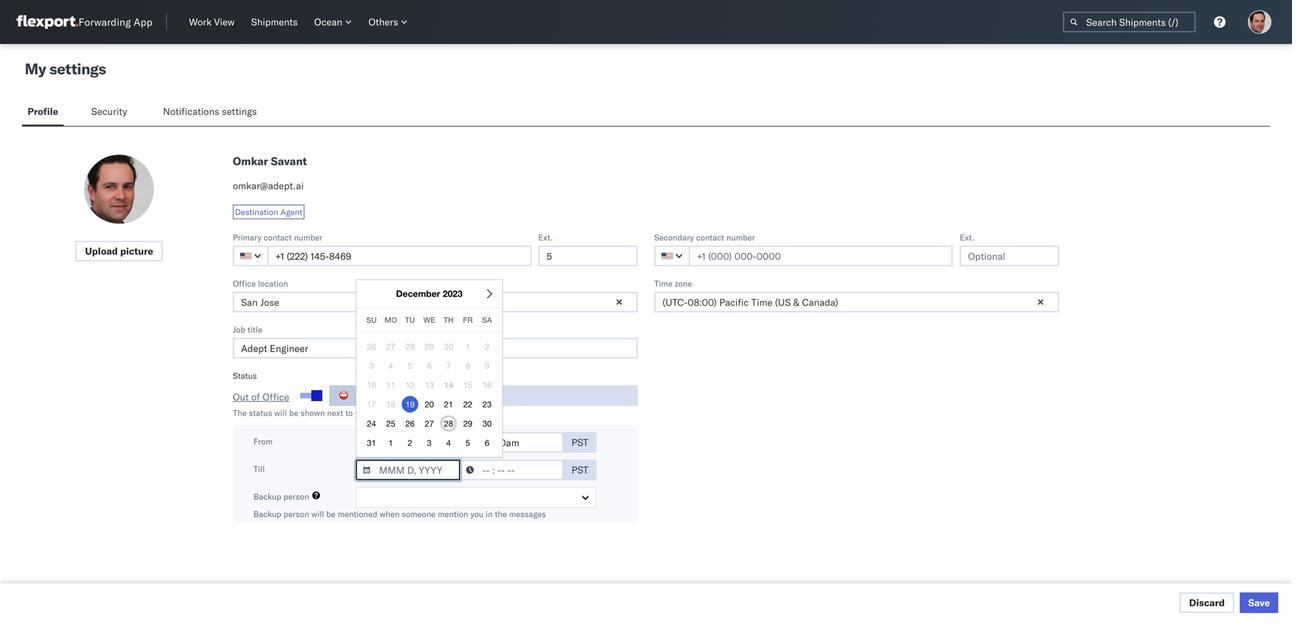 Task type: vqa. For each thing, say whether or not it's contained in the screenshot.
21 button
yes



Task type: locate. For each thing, give the bounding box(es) containing it.
27 down "mo"
[[386, 342, 396, 351]]

28
[[406, 342, 415, 351], [444, 419, 453, 428]]

4 up 11
[[389, 361, 393, 371]]

office up the 'will'
[[263, 391, 289, 403]]

26 down 'the'
[[406, 419, 415, 428]]

upload
[[85, 245, 118, 257]]

Optional telephone field
[[539, 246, 638, 266], [960, 246, 1060, 266]]

in
[[396, 408, 403, 418]]

(UTC-08:00) Pacific Time (US & Canada) text field
[[655, 292, 1060, 313]]

my settings
[[25, 59, 106, 78]]

0 horizontal spatial optional telephone field
[[539, 246, 638, 266]]

2 button up 9 button
[[479, 338, 496, 355]]

0 vertical spatial 29 button
[[421, 338, 438, 355]]

sa
[[482, 316, 492, 325]]

0 horizontal spatial 2 button
[[402, 435, 419, 451]]

messages.
[[420, 408, 459, 418]]

6 button up -- : -- -- text box
[[479, 435, 496, 451]]

30
[[444, 342, 453, 351], [483, 419, 492, 428]]

31
[[367, 438, 376, 448]]

3 button down messages.
[[421, 435, 438, 451]]

1 horizontal spatial 1
[[466, 342, 470, 351]]

22 button
[[460, 396, 476, 413]]

1 horizontal spatial 3 button
[[421, 435, 438, 451]]

picture
[[120, 245, 153, 257]]

30 down 23
[[483, 419, 492, 428]]

1 horizontal spatial settings
[[222, 105, 257, 117]]

ext.
[[539, 232, 553, 243], [960, 232, 975, 243]]

6 button left 7
[[421, 358, 438, 374]]

0 vertical spatial 4 button
[[383, 358, 399, 374]]

0 vertical spatial 2
[[485, 342, 490, 351]]

0 vertical spatial 3 button
[[363, 358, 380, 374]]

flexport. image
[[17, 15, 78, 29]]

29 down 22
[[463, 419, 473, 428]]

30 button up 7 button on the left bottom of page
[[441, 338, 457, 355]]

27 button down "mo"
[[383, 338, 399, 355]]

3 up 10
[[369, 361, 374, 371]]

3 button up 10 button
[[363, 358, 380, 374]]

5 button down 22 button
[[460, 435, 476, 451]]

from
[[254, 436, 273, 447]]

1 up the 8 on the bottom of page
[[466, 342, 470, 351]]

0 horizontal spatial settings
[[50, 59, 106, 78]]

4 button
[[383, 358, 399, 374], [441, 435, 457, 451]]

your
[[355, 408, 371, 418]]

6 up -- : -- -- text box
[[485, 438, 490, 448]]

2 button
[[479, 338, 496, 355], [402, 435, 419, 451]]

13
[[425, 380, 434, 390]]

contact
[[264, 232, 292, 243], [696, 232, 725, 243]]

1 vertical spatial 4 button
[[441, 435, 457, 451]]

3 down messages.
[[427, 438, 432, 448]]

settings right my
[[50, 59, 106, 78]]

agent
[[280, 207, 303, 217]]

1 contact from the left
[[264, 232, 292, 243]]

number for secondary contact number
[[727, 232, 755, 243]]

28 button down 21 button
[[441, 415, 457, 432]]

1 horizontal spatial 27
[[425, 419, 434, 428]]

1 vertical spatial 29
[[463, 419, 473, 428]]

0 horizontal spatial 6
[[427, 361, 432, 371]]

1 ext. from the left
[[539, 232, 553, 243]]

5 button up '12' button
[[402, 358, 419, 374]]

15 button
[[460, 377, 476, 393]]

office
[[233, 278, 256, 289], [263, 391, 289, 403]]

destination
[[235, 207, 278, 217]]

27
[[386, 342, 396, 351], [425, 419, 434, 428]]

pst
[[572, 436, 589, 448], [572, 464, 589, 476]]

1 vertical spatial 2 button
[[402, 435, 419, 451]]

pst right -- : -- -- text field
[[572, 436, 589, 448]]

United States text field
[[233, 246, 269, 266]]

4
[[389, 361, 393, 371], [446, 438, 451, 448]]

month  2023-12 element
[[361, 337, 498, 453]]

0 horizontal spatial 4
[[389, 361, 393, 371]]

2 number from the left
[[727, 232, 755, 243]]

0 horizontal spatial 26 button
[[363, 338, 380, 355]]

1 horizontal spatial 29 button
[[460, 415, 476, 432]]

su
[[367, 316, 377, 325]]

1 horizontal spatial 26 button
[[402, 415, 419, 432]]

0 horizontal spatial 27 button
[[383, 338, 399, 355]]

0 horizontal spatial 30 button
[[441, 338, 457, 355]]

till
[[254, 464, 265, 474]]

13 button
[[421, 377, 438, 393]]

1 horizontal spatial 5
[[466, 438, 470, 448]]

1 horizontal spatial 28
[[444, 419, 453, 428]]

1 horizontal spatial 27 button
[[421, 415, 438, 432]]

3
[[369, 361, 374, 371], [427, 438, 432, 448]]

5 down 22
[[466, 438, 470, 448]]

ext. for primary contact number
[[539, 232, 553, 243]]

1 vertical spatial 6 button
[[479, 435, 496, 451]]

upload picture
[[85, 245, 153, 257]]

1 horizontal spatial office
[[263, 391, 289, 403]]

1 vertical spatial 3
[[427, 438, 432, 448]]

0 horizontal spatial 26
[[367, 342, 376, 351]]

18 button
[[383, 396, 399, 413]]

2
[[485, 342, 490, 351], [408, 438, 413, 448]]

1 button right 31 button
[[383, 435, 399, 451]]

29 button down we
[[421, 338, 438, 355]]

27 down messages.
[[425, 419, 434, 428]]

0 horizontal spatial 1 button
[[383, 435, 399, 451]]

0 vertical spatial pst
[[572, 436, 589, 448]]

1 horizontal spatial ext.
[[960, 232, 975, 243]]

1 horizontal spatial 2
[[485, 342, 490, 351]]

1 vertical spatial 1
[[389, 438, 393, 448]]

0 vertical spatial 1
[[466, 342, 470, 351]]

0 horizontal spatial 28 button
[[402, 338, 419, 355]]

0 vertical spatial 5
[[408, 361, 413, 371]]

29 button down 22 button
[[460, 415, 476, 432]]

26 button down su
[[363, 338, 380, 355]]

1 vertical spatial office
[[263, 391, 289, 403]]

4 button up the 11 button
[[383, 358, 399, 374]]

1 vertical spatial 30
[[483, 419, 492, 428]]

0 horizontal spatial 28
[[406, 342, 415, 351]]

settings for notifications settings
[[222, 105, 257, 117]]

29 button
[[421, 338, 438, 355], [460, 415, 476, 432]]

20
[[425, 400, 434, 409]]

0 vertical spatial 5 button
[[402, 358, 419, 374]]

1 vertical spatial 5
[[466, 438, 470, 448]]

secondary
[[655, 232, 694, 243]]

0 vertical spatial 26 button
[[363, 338, 380, 355]]

1 vertical spatial settings
[[222, 105, 257, 117]]

28 button down tu
[[402, 338, 419, 355]]

0 vertical spatial 4
[[389, 361, 393, 371]]

settings inside button
[[222, 105, 257, 117]]

0 horizontal spatial 4 button
[[383, 358, 399, 374]]

29
[[425, 342, 434, 351], [463, 419, 473, 428]]

5 up 12
[[408, 361, 413, 371]]

1 horizontal spatial 29
[[463, 419, 473, 428]]

shipments
[[251, 16, 298, 28]]

0 horizontal spatial 27
[[386, 342, 396, 351]]

1 right 31 button
[[389, 438, 393, 448]]

Job title text field
[[233, 338, 638, 359]]

6 button
[[421, 358, 438, 374], [479, 435, 496, 451]]

shipments link
[[246, 13, 303, 31]]

upload picture button
[[75, 241, 163, 262]]

time zone
[[655, 278, 692, 289]]

office down united states text box
[[233, 278, 256, 289]]

26 down su
[[367, 342, 376, 351]]

0 horizontal spatial ext.
[[539, 232, 553, 243]]

omkar
[[233, 154, 268, 168]]

1 horizontal spatial 4 button
[[441, 435, 457, 451]]

1 horizontal spatial 4
[[446, 438, 451, 448]]

0 horizontal spatial 30
[[444, 342, 453, 351]]

save
[[1249, 597, 1271, 609]]

1 for leftmost 1 button
[[389, 438, 393, 448]]

None checkbox
[[300, 393, 320, 399]]

0 vertical spatial 28 button
[[402, 338, 419, 355]]

11
[[386, 380, 396, 390]]

0 vertical spatial 1 button
[[460, 338, 476, 355]]

forwarding app link
[[17, 15, 153, 29]]

0 horizontal spatial 6 button
[[421, 358, 438, 374]]

job title
[[233, 325, 262, 335]]

3 button
[[363, 358, 380, 374], [421, 435, 438, 451]]

1 horizontal spatial 6
[[485, 438, 490, 448]]

number down agent at the top
[[294, 232, 323, 243]]

1 vertical spatial 1 button
[[383, 435, 399, 451]]

view
[[214, 16, 235, 28]]

28 down messages.
[[444, 419, 453, 428]]

0 vertical spatial 27 button
[[383, 338, 399, 355]]

1 button
[[460, 338, 476, 355], [383, 435, 399, 451]]

primary contact number
[[233, 232, 323, 243]]

2 ext. from the left
[[960, 232, 975, 243]]

0 vertical spatial 3
[[369, 361, 374, 371]]

0 horizontal spatial 29
[[425, 342, 434, 351]]

1 vertical spatial 29 button
[[460, 415, 476, 432]]

United States text field
[[655, 246, 690, 266]]

0 horizontal spatial 3
[[369, 361, 374, 371]]

30 button down 23 button
[[479, 415, 496, 432]]

+1 (000) 000-0000 telephone field
[[689, 246, 953, 266]]

26 button
[[363, 338, 380, 355], [402, 415, 419, 432]]

settings for my settings
[[50, 59, 106, 78]]

1 optional telephone field from the left
[[539, 246, 638, 266]]

number right secondary
[[727, 232, 755, 243]]

savant
[[271, 154, 307, 168]]

4 down messages.
[[446, 438, 451, 448]]

2 contact from the left
[[696, 232, 725, 243]]

1 horizontal spatial 3
[[427, 438, 432, 448]]

2 pst from the top
[[572, 464, 589, 476]]

pst for from
[[572, 436, 589, 448]]

1 horizontal spatial 26
[[406, 419, 415, 428]]

1 horizontal spatial optional telephone field
[[960, 246, 1060, 266]]

4 button down messages.
[[441, 435, 457, 451]]

0 horizontal spatial 5 button
[[402, 358, 419, 374]]

zone
[[675, 278, 692, 289]]

9 button
[[479, 358, 496, 374]]

1 horizontal spatial 30
[[483, 419, 492, 428]]

29 for 29 button to the right
[[463, 419, 473, 428]]

1 horizontal spatial 2 button
[[479, 338, 496, 355]]

contact down "destination agent" at the left
[[264, 232, 292, 243]]

contact right secondary
[[696, 232, 725, 243]]

7
[[446, 361, 451, 371]]

1 horizontal spatial 28 button
[[441, 415, 457, 432]]

0 horizontal spatial office
[[233, 278, 256, 289]]

0 horizontal spatial contact
[[264, 232, 292, 243]]

1 horizontal spatial number
[[727, 232, 755, 243]]

work view link
[[184, 13, 240, 31]]

28 for the left 28 button
[[406, 342, 415, 351]]

primary
[[233, 232, 262, 243]]

-- : -- -- text field
[[459, 460, 564, 480]]

pst right -- : -- -- text box
[[572, 464, 589, 476]]

26 button up mmm d, yyyy text box
[[402, 415, 419, 432]]

1 vertical spatial 28 button
[[441, 415, 457, 432]]

ocean button
[[309, 13, 358, 31]]

29 down we
[[425, 342, 434, 351]]

1 horizontal spatial 30 button
[[479, 415, 496, 432]]

6 down job title text box
[[427, 361, 432, 371]]

0 vertical spatial 29
[[425, 342, 434, 351]]

MMM D, YYYY text field
[[356, 460, 460, 480]]

1 horizontal spatial contact
[[696, 232, 725, 243]]

1 vertical spatial 27
[[425, 419, 434, 428]]

1 vertical spatial 5 button
[[460, 435, 476, 451]]

2 optional telephone field from the left
[[960, 246, 1060, 266]]

0 horizontal spatial 1
[[389, 438, 393, 448]]

2 up 9
[[485, 342, 490, 351]]

25
[[386, 419, 396, 428]]

settings
[[50, 59, 106, 78], [222, 105, 257, 117]]

San Jose text field
[[233, 292, 638, 313]]

2 button up mmm d, yyyy text field
[[402, 435, 419, 451]]

settings right notifications
[[222, 105, 257, 117]]

notifications settings
[[163, 105, 257, 117]]

1 pst from the top
[[572, 436, 589, 448]]

0 horizontal spatial 2
[[408, 438, 413, 448]]

1 number from the left
[[294, 232, 323, 243]]

5
[[408, 361, 413, 371], [466, 438, 470, 448]]

21
[[444, 400, 453, 409]]

time
[[655, 278, 673, 289]]

1 vertical spatial 27 button
[[421, 415, 438, 432]]

1 vertical spatial 28
[[444, 419, 453, 428]]

0 horizontal spatial number
[[294, 232, 323, 243]]

28 down tu
[[406, 342, 415, 351]]

2 up mmm d, yyyy text field
[[408, 438, 413, 448]]

27 button down 20 button
[[421, 415, 438, 432]]

-- : -- -- text field
[[459, 432, 564, 453]]

fr
[[463, 316, 473, 325]]

ext. for secondary contact number
[[960, 232, 975, 243]]

12
[[406, 380, 415, 390]]

office location
[[233, 278, 288, 289]]

1 button up 8 button
[[460, 338, 476, 355]]

0 horizontal spatial 5
[[408, 361, 413, 371]]

destination agent
[[235, 207, 303, 217]]

1 vertical spatial 26
[[406, 419, 415, 428]]

mo
[[385, 316, 397, 325]]

secondary contact number
[[655, 232, 755, 243]]

the status will be shown next to your name in the messages.
[[233, 408, 459, 418]]

pst for till
[[572, 464, 589, 476]]

contact for secondary
[[696, 232, 725, 243]]

discard
[[1190, 597, 1225, 609]]

3 for bottom 3 button
[[427, 438, 432, 448]]

location
[[258, 278, 288, 289]]

30 up 7
[[444, 342, 453, 351]]



Task type: describe. For each thing, give the bounding box(es) containing it.
0 vertical spatial 2 button
[[479, 338, 496, 355]]

will
[[274, 408, 287, 418]]

notifications
[[163, 105, 219, 117]]

security button
[[86, 99, 136, 126]]

24 button
[[363, 415, 380, 432]]

19 button
[[402, 396, 419, 413]]

backup
[[254, 491, 282, 502]]

status
[[233, 371, 257, 381]]

Search Shipments (/) text field
[[1063, 12, 1196, 32]]

optional telephone field for primary contact number
[[539, 246, 638, 266]]

to
[[346, 408, 353, 418]]

16 button
[[479, 377, 496, 393]]

3 for the leftmost 3 button
[[369, 361, 374, 371]]

th
[[444, 316, 454, 325]]

0 vertical spatial 30
[[444, 342, 453, 351]]

status
[[249, 408, 272, 418]]

ocean
[[314, 16, 343, 28]]

0 horizontal spatial 29 button
[[421, 338, 438, 355]]

of
[[251, 391, 260, 403]]

0 vertical spatial office
[[233, 278, 256, 289]]

forwarding app
[[78, 15, 153, 29]]

1 for rightmost 1 button
[[466, 342, 470, 351]]

16
[[483, 380, 492, 390]]

number for primary contact number
[[294, 232, 323, 243]]

18
[[386, 400, 396, 409]]

job
[[233, 325, 246, 335]]

17
[[367, 400, 376, 409]]

MMM D, YYYY text field
[[356, 432, 460, 453]]

27 for the 27 button to the top
[[386, 342, 396, 351]]

forwarding
[[78, 15, 131, 29]]

work
[[189, 16, 212, 28]]

2023
[[443, 288, 463, 299]]

14
[[444, 380, 453, 390]]

the
[[405, 408, 418, 418]]

9
[[485, 361, 490, 371]]

1 vertical spatial 26 button
[[402, 415, 419, 432]]

7 button
[[441, 358, 457, 374]]

the
[[233, 408, 247, 418]]

10
[[367, 380, 376, 390]]

1 vertical spatial 3 button
[[421, 435, 438, 451]]

31 button
[[363, 435, 380, 451]]

out
[[233, 391, 249, 403]]

5 for right 5 'button'
[[466, 438, 470, 448]]

others
[[369, 16, 398, 28]]

5 for the leftmost 5 'button'
[[408, 361, 413, 371]]

1 vertical spatial 6
[[485, 438, 490, 448]]

10 button
[[363, 377, 380, 393]]

27 for the 27 button to the right
[[425, 419, 434, 428]]

omkar@adept.ai
[[233, 180, 304, 192]]

0 vertical spatial 30 button
[[441, 338, 457, 355]]

my
[[25, 59, 46, 78]]

20 button
[[421, 396, 438, 413]]

28 for 28 button to the bottom
[[444, 419, 453, 428]]

1 horizontal spatial 6 button
[[479, 435, 496, 451]]

0 vertical spatial 6
[[427, 361, 432, 371]]

profile button
[[22, 99, 64, 126]]

0 vertical spatial 6 button
[[421, 358, 438, 374]]

14 button
[[441, 377, 457, 393]]

1 vertical spatial 2
[[408, 438, 413, 448]]

person
[[284, 491, 309, 502]]

optional telephone field for secondary contact number
[[960, 246, 1060, 266]]

11 button
[[383, 377, 399, 393]]

1 vertical spatial 30 button
[[479, 415, 496, 432]]

we
[[424, 316, 435, 325]]

OOO till... text field
[[357, 385, 638, 406]]

1 horizontal spatial 1 button
[[460, 338, 476, 355]]

contact for primary
[[264, 232, 292, 243]]

security
[[91, 105, 127, 117]]

0 vertical spatial 26
[[367, 342, 376, 351]]

tu
[[405, 316, 415, 325]]

next
[[327, 408, 343, 418]]

discard button
[[1180, 593, 1235, 613]]

23 button
[[479, 396, 496, 413]]

profile
[[28, 105, 58, 117]]

0 horizontal spatial 3 button
[[363, 358, 380, 374]]

+1 (000) 000-0000 telephone field
[[267, 246, 532, 266]]

be
[[289, 408, 299, 418]]

29 for left 29 button
[[425, 342, 434, 351]]

save button
[[1241, 593, 1279, 613]]

1 horizontal spatial 5 button
[[460, 435, 476, 451]]

omkar savant
[[233, 154, 307, 168]]

8
[[466, 361, 470, 371]]

1 vertical spatial 4
[[446, 438, 451, 448]]

shown
[[301, 408, 325, 418]]

title
[[248, 325, 262, 335]]

8 button
[[460, 358, 476, 374]]

23
[[483, 400, 492, 409]]

backup person
[[254, 491, 309, 502]]

app
[[134, 15, 153, 29]]

notifications settings button
[[158, 99, 268, 126]]

out of office
[[233, 391, 289, 403]]

others button
[[363, 13, 413, 31]]

december
[[396, 288, 440, 299]]

25 button
[[383, 415, 399, 432]]



